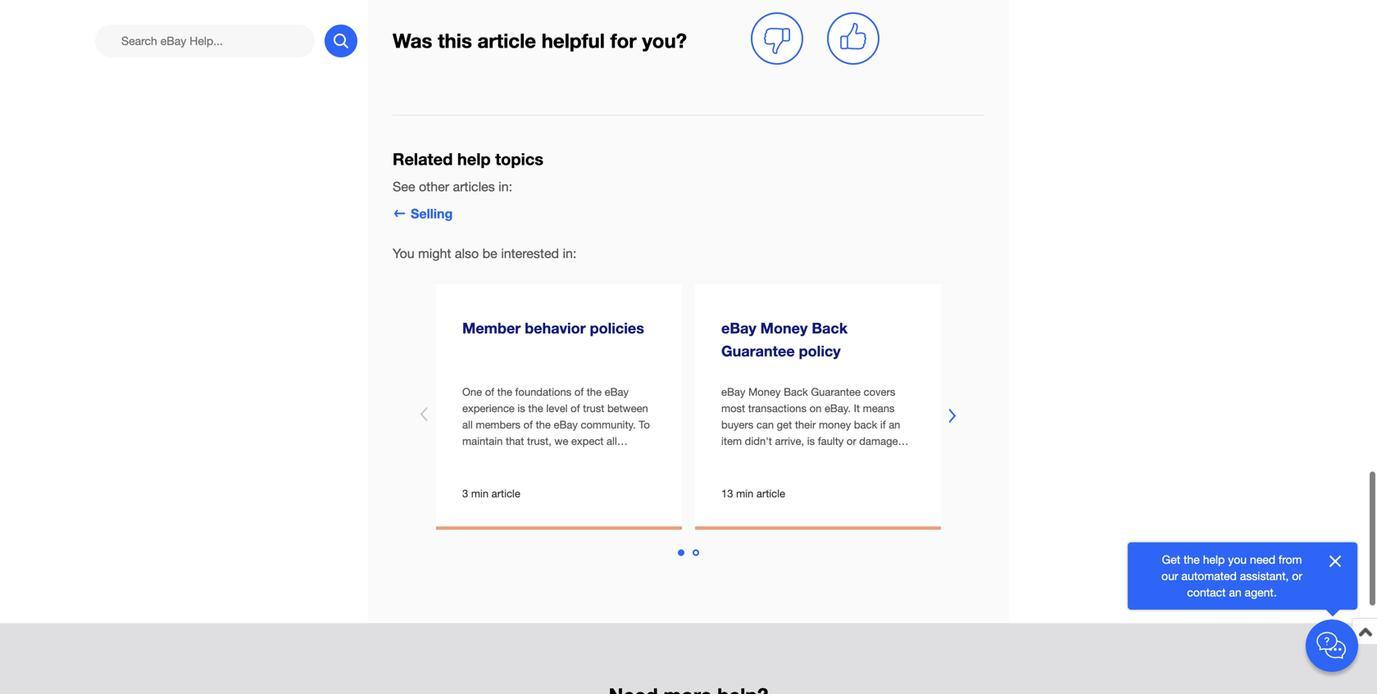 Task type: vqa. For each thing, say whether or not it's contained in the screenshot.
"3," on the right
no



Task type: locate. For each thing, give the bounding box(es) containing it.
see other articles in:
[[393, 179, 512, 194]]

0 vertical spatial money
[[761, 319, 808, 337]]

1 horizontal spatial other
[[573, 452, 598, 464]]

0 vertical spatial other
[[419, 179, 449, 194]]

selling
[[411, 206, 453, 221]]

policy
[[799, 342, 841, 360]]

back
[[812, 319, 848, 337], [784, 386, 808, 399]]

ebay
[[721, 319, 756, 337], [605, 386, 629, 399], [721, 386, 746, 399], [554, 419, 578, 431]]

in: down topics
[[499, 179, 512, 194]]

related help topics
[[393, 149, 544, 169]]

see
[[393, 179, 415, 194]]

trust
[[583, 402, 604, 415]]

1 vertical spatial all
[[607, 435, 617, 448]]

on
[[810, 402, 822, 415]]

money inside ebay money back guarantee covers most transactions on ebay. it means buyers can get their money back if an item didn't arrive, is faulty or damaged, or doesn't match the listing.
[[748, 386, 781, 399]]

0 vertical spatial guarantee
[[721, 342, 795, 360]]

0 vertical spatial an
[[889, 419, 901, 431]]

0 horizontal spatial an
[[889, 419, 901, 431]]

an right 'if'
[[889, 419, 901, 431]]

of
[[485, 386, 494, 399], [575, 386, 584, 399], [571, 402, 580, 415], [524, 419, 533, 431]]

the
[[497, 386, 512, 399], [587, 386, 602, 399], [528, 402, 543, 415], [536, 419, 551, 431], [806, 452, 821, 464], [1184, 553, 1200, 567]]

0 horizontal spatial is
[[518, 402, 525, 415]]

2 vertical spatial or
[[1292, 569, 1303, 583]]

ebay inside ebay money back guarantee policy
[[721, 319, 756, 337]]

back inside ebay money back guarantee covers most transactions on ebay. it means buyers can get their money back if an item didn't arrive, is faulty or damaged, or doesn't match the listing.
[[784, 386, 808, 399]]

or right 'faulty'
[[847, 435, 856, 448]]

money up transactions
[[748, 386, 781, 399]]

selling link
[[393, 206, 453, 221]]

is down their
[[807, 435, 815, 448]]

0 vertical spatial all
[[462, 419, 473, 431]]

back inside ebay money back guarantee policy
[[812, 319, 848, 337]]

the down 'faulty'
[[806, 452, 821, 464]]

2 horizontal spatial or
[[1292, 569, 1303, 583]]

members down maintain
[[462, 452, 507, 464]]

0 horizontal spatial min
[[471, 487, 489, 500]]

other inside the one of the foundations of the ebay experience is the level of trust between all members of the ebay community. to maintain that trust, we expect all members to treat each other with respect. 3 min article
[[573, 452, 598, 464]]

1 vertical spatial other
[[573, 452, 598, 464]]

1 horizontal spatial min
[[736, 487, 754, 500]]

1 vertical spatial guarantee
[[811, 386, 861, 399]]

0 horizontal spatial all
[[462, 419, 473, 431]]

members
[[476, 419, 521, 431], [462, 452, 507, 464]]

1 vertical spatial an
[[1229, 586, 1242, 599]]

buyers
[[721, 419, 754, 431]]

Search eBay Help... text field
[[95, 25, 315, 57]]

guarantee
[[721, 342, 795, 360], [811, 386, 861, 399]]

min inside the one of the foundations of the ebay experience is the level of trust between all members of the ebay community. to maintain that trust, we expect all members to treat each other with respect. 3 min article
[[471, 487, 489, 500]]

0 vertical spatial back
[[812, 319, 848, 337]]

most
[[721, 402, 745, 415]]

help
[[457, 149, 491, 169], [1203, 553, 1225, 567]]

item
[[721, 435, 742, 448]]

back for covers
[[784, 386, 808, 399]]

is
[[518, 402, 525, 415], [807, 435, 815, 448]]

article down match
[[757, 487, 785, 500]]

other down expect
[[573, 452, 598, 464]]

the up experience
[[497, 386, 512, 399]]

also
[[455, 246, 479, 261]]

guarantee up ebay.
[[811, 386, 861, 399]]

doesn't
[[734, 452, 770, 464]]

all up with
[[607, 435, 617, 448]]

back up transactions
[[784, 386, 808, 399]]

min right 3
[[471, 487, 489, 500]]

other up 'selling' at left top
[[419, 179, 449, 194]]

the down foundations
[[528, 402, 543, 415]]

0 horizontal spatial back
[[784, 386, 808, 399]]

money up policy
[[761, 319, 808, 337]]

1 horizontal spatial or
[[847, 435, 856, 448]]

1 horizontal spatial is
[[807, 435, 815, 448]]

policies
[[590, 319, 644, 337]]

article
[[478, 29, 536, 52], [492, 487, 520, 500], [757, 487, 785, 500]]

of right level
[[571, 402, 580, 415]]

guarantee inside ebay money back guarantee policy
[[721, 342, 795, 360]]

the right 'get'
[[1184, 553, 1200, 567]]

1 horizontal spatial help
[[1203, 553, 1225, 567]]

an left agent.
[[1229, 586, 1242, 599]]

1 horizontal spatial back
[[812, 319, 848, 337]]

or
[[847, 435, 856, 448], [721, 452, 731, 464], [1292, 569, 1303, 583]]

0 horizontal spatial or
[[721, 452, 731, 464]]

automated
[[1182, 569, 1237, 583]]

for
[[610, 29, 637, 52]]

1 vertical spatial money
[[748, 386, 781, 399]]

was this article helpful for you?
[[393, 29, 687, 52]]

or down from
[[1292, 569, 1303, 583]]

match
[[773, 452, 803, 464]]

1 min from the left
[[471, 487, 489, 500]]

0 vertical spatial help
[[457, 149, 491, 169]]

listing.
[[824, 452, 854, 464]]

help up automated
[[1203, 553, 1225, 567]]

article down respect.
[[492, 487, 520, 500]]

get
[[1162, 553, 1181, 567]]

guarantee up transactions
[[721, 342, 795, 360]]

0 vertical spatial members
[[476, 419, 521, 431]]

the inside 'get the help you need from our automated assistant, or contact an agent.'
[[1184, 553, 1200, 567]]

transactions
[[748, 402, 807, 415]]

an inside 'get the help you need from our automated assistant, or contact an agent.'
[[1229, 586, 1242, 599]]

13
[[721, 487, 733, 500]]

ebay inside ebay money back guarantee covers most transactions on ebay. it means buyers can get their money back if an item didn't arrive, is faulty or damaged, or doesn't match the listing.
[[721, 386, 746, 399]]

guarantee inside ebay money back guarantee covers most transactions on ebay. it means buyers can get their money back if an item didn't arrive, is faulty or damaged, or doesn't match the listing.
[[811, 386, 861, 399]]

was
[[393, 29, 432, 52]]

min
[[471, 487, 489, 500], [736, 487, 754, 500]]

in:
[[499, 179, 512, 194], [563, 246, 577, 261]]

0 horizontal spatial guarantee
[[721, 342, 795, 360]]

1 horizontal spatial guarantee
[[811, 386, 861, 399]]

trust,
[[527, 435, 552, 448]]

1 vertical spatial members
[[462, 452, 507, 464]]

is down foundations
[[518, 402, 525, 415]]

to
[[510, 452, 520, 464]]

article for was
[[478, 29, 536, 52]]

other
[[419, 179, 449, 194], [573, 452, 598, 464]]

treat
[[523, 452, 544, 464]]

min right '13'
[[736, 487, 754, 500]]

help up articles
[[457, 149, 491, 169]]

members down experience
[[476, 419, 521, 431]]

helpful
[[542, 29, 605, 52]]

article for 13
[[757, 487, 785, 500]]

0 vertical spatial in:
[[499, 179, 512, 194]]

damaged,
[[859, 435, 907, 448]]

back up policy
[[812, 319, 848, 337]]

an
[[889, 419, 901, 431], [1229, 586, 1242, 599]]

0 vertical spatial is
[[518, 402, 525, 415]]

ebay money back guarantee policy
[[721, 319, 848, 360]]

help inside 'get the help you need from our automated assistant, or contact an agent.'
[[1203, 553, 1225, 567]]

1 vertical spatial is
[[807, 435, 815, 448]]

article inside the one of the foundations of the ebay experience is the level of trust between all members of the ebay community. to maintain that trust, we expect all members to treat each other with respect. 3 min article
[[492, 487, 520, 500]]

1 vertical spatial back
[[784, 386, 808, 399]]

all up maintain
[[462, 419, 473, 431]]

money inside ebay money back guarantee policy
[[761, 319, 808, 337]]

or down item
[[721, 452, 731, 464]]

money for ebay money back guarantee policy
[[761, 319, 808, 337]]

1 vertical spatial or
[[721, 452, 731, 464]]

it
[[854, 402, 860, 415]]

topics
[[495, 149, 544, 169]]

be
[[483, 246, 497, 261]]

money
[[761, 319, 808, 337], [748, 386, 781, 399]]

1 horizontal spatial an
[[1229, 586, 1242, 599]]

1 horizontal spatial in:
[[563, 246, 577, 261]]

money for ebay money back guarantee covers most transactions on ebay. it means buyers can get their money back if an item didn't arrive, is faulty or damaged, or doesn't match the listing.
[[748, 386, 781, 399]]

article right this
[[478, 29, 536, 52]]

of up trust, on the bottom
[[524, 419, 533, 431]]

all
[[462, 419, 473, 431], [607, 435, 617, 448]]

in: right interested
[[563, 246, 577, 261]]

1 vertical spatial help
[[1203, 553, 1225, 567]]

can
[[757, 419, 774, 431]]



Task type: describe. For each thing, give the bounding box(es) containing it.
member behavior policies
[[462, 319, 644, 337]]

money
[[819, 419, 851, 431]]

get the help you need from our automated assistant, or contact an agent. tooltip
[[1154, 552, 1310, 601]]

arrive,
[[775, 435, 804, 448]]

the up trust, on the bottom
[[536, 419, 551, 431]]

with
[[601, 452, 621, 464]]

0 vertical spatial or
[[847, 435, 856, 448]]

our
[[1162, 569, 1179, 583]]

3
[[462, 487, 468, 500]]

the up trust
[[587, 386, 602, 399]]

guarantee for policy
[[721, 342, 795, 360]]

maintain
[[462, 435, 503, 448]]

get the help you need from our automated assistant, or contact an agent.
[[1162, 553, 1303, 599]]

is inside the one of the foundations of the ebay experience is the level of trust between all members of the ebay community. to maintain that trust, we expect all members to treat each other with respect. 3 min article
[[518, 402, 525, 415]]

0 horizontal spatial other
[[419, 179, 449, 194]]

2 min from the left
[[736, 487, 754, 500]]

covers
[[864, 386, 896, 399]]

each
[[547, 452, 570, 464]]

faulty
[[818, 435, 844, 448]]

you?
[[642, 29, 687, 52]]

this
[[438, 29, 472, 52]]

get
[[777, 419, 792, 431]]

experience
[[462, 402, 515, 415]]

guarantee for covers
[[811, 386, 861, 399]]

ebay money back guarantee covers most transactions on ebay. it means buyers can get their money back if an item didn't arrive, is faulty or damaged, or doesn't match the listing.
[[721, 386, 907, 464]]

1 horizontal spatial all
[[607, 435, 617, 448]]

might
[[418, 246, 451, 261]]

articles
[[453, 179, 495, 194]]

need
[[1250, 553, 1276, 567]]

you
[[1228, 553, 1247, 567]]

to
[[639, 419, 650, 431]]

we
[[555, 435, 568, 448]]

an inside ebay money back guarantee covers most transactions on ebay. it means buyers can get their money back if an item didn't arrive, is faulty or damaged, or doesn't match the listing.
[[889, 419, 901, 431]]

between
[[607, 402, 648, 415]]

1 vertical spatial in:
[[563, 246, 577, 261]]

0 horizontal spatial help
[[457, 149, 491, 169]]

respect.
[[462, 468, 501, 481]]

agent.
[[1245, 586, 1277, 599]]

didn't
[[745, 435, 772, 448]]

foundations
[[515, 386, 572, 399]]

member
[[462, 319, 521, 337]]

from
[[1279, 553, 1302, 567]]

related
[[393, 149, 453, 169]]

of up experience
[[485, 386, 494, 399]]

0 horizontal spatial in:
[[499, 179, 512, 194]]

ebay.
[[825, 402, 851, 415]]

is inside ebay money back guarantee covers most transactions on ebay. it means buyers can get their money back if an item didn't arrive, is faulty or damaged, or doesn't match the listing.
[[807, 435, 815, 448]]

level
[[546, 402, 568, 415]]

back for policy
[[812, 319, 848, 337]]

interested
[[501, 246, 559, 261]]

or inside 'get the help you need from our automated assistant, or contact an agent.'
[[1292, 569, 1303, 583]]

means
[[863, 402, 895, 415]]

one
[[462, 386, 482, 399]]

community.
[[581, 419, 636, 431]]

their
[[795, 419, 816, 431]]

one of the foundations of the ebay experience is the level of trust between all members of the ebay community. to maintain that trust, we expect all members to treat each other with respect. 3 min article
[[462, 386, 650, 500]]

13 min article
[[721, 487, 785, 500]]

you might also be interested in:
[[393, 246, 577, 261]]

if
[[880, 419, 886, 431]]

contact
[[1187, 586, 1226, 599]]

the inside ebay money back guarantee covers most transactions on ebay. it means buyers can get their money back if an item didn't arrive, is faulty or damaged, or doesn't match the listing.
[[806, 452, 821, 464]]

behavior
[[525, 319, 586, 337]]

you
[[393, 246, 415, 261]]

back
[[854, 419, 877, 431]]

of up trust
[[575, 386, 584, 399]]

assistant,
[[1240, 569, 1289, 583]]

expect
[[571, 435, 604, 448]]

that
[[506, 435, 524, 448]]



